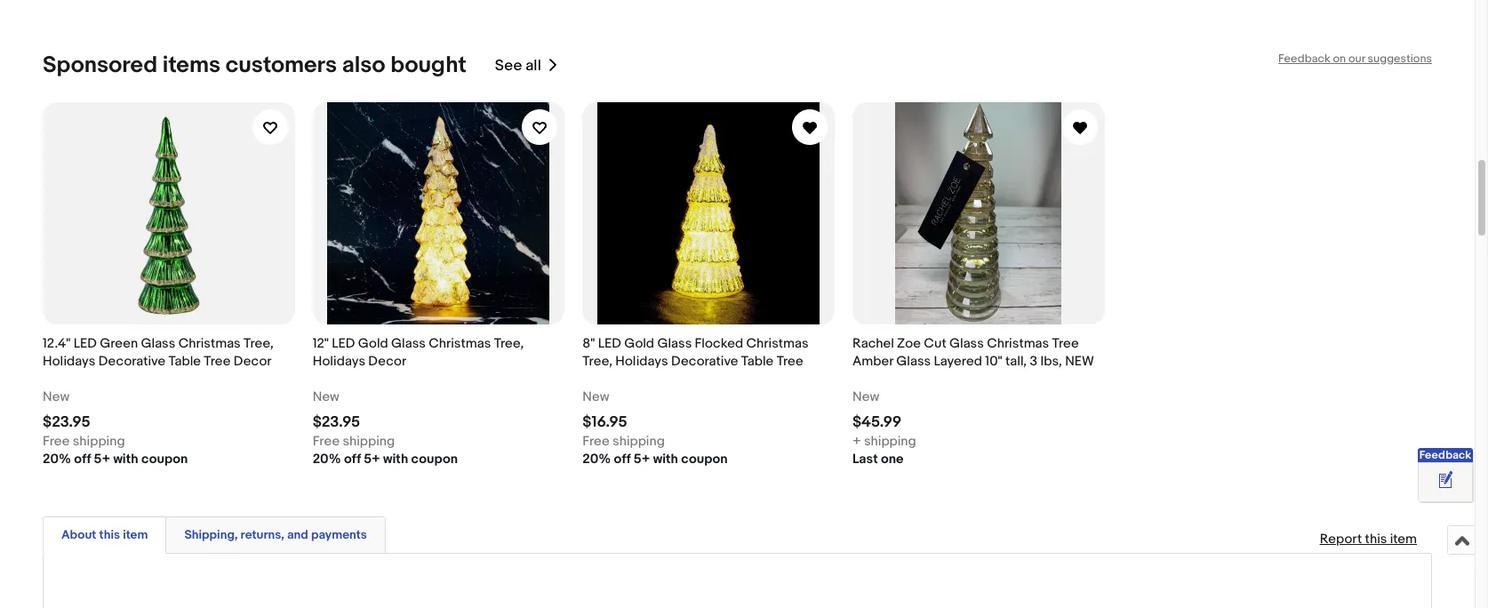 Task type: locate. For each thing, give the bounding box(es) containing it.
$23.95 up free shipping text field
[[43, 414, 90, 431]]

Last one text field
[[853, 451, 904, 469]]

3
[[1030, 353, 1038, 370]]

0 horizontal spatial led
[[73, 335, 97, 352]]

feedback for feedback on our suggestions
[[1279, 52, 1331, 66]]

2 horizontal spatial free
[[583, 433, 610, 450]]

4 new text field from the left
[[853, 389, 880, 407]]

20% off 5+ with coupon text field
[[43, 451, 188, 469], [583, 451, 728, 469]]

Free shipping text field
[[313, 433, 395, 451], [583, 433, 665, 451]]

rachel
[[853, 335, 894, 352]]

customers
[[226, 52, 337, 79]]

3 20% from the left
[[583, 451, 611, 468]]

glass for holidays
[[657, 335, 692, 352]]

this right report at the right
[[1365, 531, 1387, 548]]

glass up layered
[[950, 335, 984, 352]]

1 free from the left
[[43, 433, 70, 450]]

1 with from the left
[[113, 451, 138, 468]]

2 free from the left
[[313, 433, 340, 450]]

item for about this item
[[123, 527, 148, 543]]

gold for $16.95
[[624, 335, 654, 352]]

new $23.95 free shipping 20% off 5+ with coupon
[[43, 389, 188, 468], [313, 389, 458, 468]]

holidays up new $16.95 free shipping 20% off 5+ with coupon
[[616, 353, 668, 370]]

holidays inside 12" led gold glass christmas tree, holidays decor
[[313, 353, 365, 370]]

decorative
[[98, 353, 166, 370], [671, 353, 738, 370]]

0 horizontal spatial tree,
[[244, 335, 274, 352]]

0 horizontal spatial this
[[99, 527, 120, 543]]

1 free shipping text field from the left
[[313, 433, 395, 451]]

and
[[287, 527, 308, 543]]

this inside button
[[99, 527, 120, 543]]

glass inside 8" led gold glass flocked christmas tree, holidays decorative table tree
[[657, 335, 692, 352]]

led right '12"'
[[332, 335, 355, 352]]

2 horizontal spatial led
[[598, 335, 621, 352]]

0 horizontal spatial decor
[[234, 353, 272, 370]]

item right report at the right
[[1390, 531, 1417, 548]]

20% up about
[[43, 451, 71, 468]]

1 off from the left
[[74, 451, 91, 468]]

new text field down '12"'
[[313, 389, 340, 407]]

off
[[74, 451, 91, 468], [344, 451, 361, 468], [614, 451, 631, 468]]

$23.95 for 12.4" led green glass christmas tree, holidays decorative table tree decor
[[43, 414, 90, 431]]

this right about
[[99, 527, 120, 543]]

$16.95 text field
[[583, 414, 627, 431]]

3 off from the left
[[614, 451, 631, 468]]

tree, left '12"'
[[244, 335, 274, 352]]

christmas inside 12.4" led green glass christmas tree, holidays decorative table tree decor
[[178, 335, 241, 352]]

1 horizontal spatial free shipping text field
[[583, 433, 665, 451]]

20% off 5+ with coupon text field for $16.95
[[583, 451, 728, 469]]

$23.95 text field
[[43, 414, 90, 431], [313, 414, 360, 431]]

with inside new $16.95 free shipping 20% off 5+ with coupon
[[653, 451, 678, 468]]

0 horizontal spatial decorative
[[98, 353, 166, 370]]

12"
[[313, 335, 329, 352]]

decorative down flocked in the bottom of the page
[[671, 353, 738, 370]]

1 coupon from the left
[[141, 451, 188, 468]]

sponsored
[[43, 52, 157, 79]]

2 horizontal spatial with
[[653, 451, 678, 468]]

1 table from the left
[[169, 353, 201, 370]]

5+
[[94, 451, 110, 468], [364, 451, 380, 468], [634, 451, 650, 468]]

0 horizontal spatial $23.95
[[43, 414, 90, 431]]

2 horizontal spatial tree
[[1052, 335, 1079, 352]]

20% off 5+ with coupon text field down the $16.95
[[583, 451, 728, 469]]

tree inside 12.4" led green glass christmas tree, holidays decorative table tree decor
[[204, 353, 231, 370]]

2 christmas from the left
[[429, 335, 491, 352]]

1 holidays from the left
[[43, 353, 95, 370]]

$23.95 up 20% off 5+ with coupon text field
[[313, 414, 360, 431]]

$23.95 text field for 12.4" led green glass christmas tree, holidays decorative table tree decor
[[43, 414, 90, 431]]

shipping for decorative
[[73, 433, 125, 450]]

item right about
[[123, 527, 148, 543]]

1 new $23.95 free shipping 20% off 5+ with coupon from the left
[[43, 389, 188, 468]]

free for 12.4" led green glass christmas tree, holidays decorative table tree decor
[[43, 433, 70, 450]]

New text field
[[43, 389, 70, 407], [313, 389, 340, 407], [583, 389, 610, 407], [853, 389, 880, 407]]

0 horizontal spatial with
[[113, 451, 138, 468]]

1 horizontal spatial decor
[[368, 353, 406, 370]]

shipping inside new $16.95 free shipping 20% off 5+ with coupon
[[613, 433, 665, 450]]

new up free shipping text field
[[43, 389, 70, 406]]

this
[[99, 527, 120, 543], [1365, 531, 1387, 548]]

tree, down 8"
[[583, 353, 613, 370]]

1 horizontal spatial gold
[[624, 335, 654, 352]]

off down $16.95 text box
[[614, 451, 631, 468]]

glass for decor
[[391, 335, 426, 352]]

glass inside 12" led gold glass christmas tree, holidays decor
[[391, 335, 426, 352]]

new $23.95 free shipping 20% off 5+ with coupon down green
[[43, 389, 188, 468]]

0 horizontal spatial 20%
[[43, 451, 71, 468]]

free
[[43, 433, 70, 450], [313, 433, 340, 450], [583, 433, 610, 450]]

shipping
[[73, 433, 125, 450], [343, 433, 395, 450], [613, 433, 665, 450], [864, 433, 917, 450]]

amber
[[853, 353, 894, 370]]

on
[[1333, 52, 1346, 66]]

0 horizontal spatial feedback
[[1279, 52, 1331, 66]]

shipping for glass
[[864, 433, 917, 450]]

2 new text field from the left
[[313, 389, 340, 407]]

$23.95 text field for 12" led gold glass christmas tree, holidays decor
[[313, 414, 360, 431]]

1 horizontal spatial decorative
[[671, 353, 738, 370]]

2 horizontal spatial holidays
[[616, 353, 668, 370]]

christmas
[[178, 335, 241, 352], [429, 335, 491, 352], [747, 335, 809, 352], [987, 335, 1049, 352]]

1 led from the left
[[73, 335, 97, 352]]

off for holidays
[[614, 451, 631, 468]]

3 holidays from the left
[[616, 353, 668, 370]]

2 new $23.95 free shipping 20% off 5+ with coupon from the left
[[313, 389, 458, 468]]

tree, for 12" led gold glass christmas tree, holidays decor
[[494, 335, 524, 352]]

glass
[[141, 335, 175, 352], [391, 335, 426, 352], [657, 335, 692, 352], [950, 335, 984, 352], [896, 353, 931, 370]]

new $45.99 + shipping last one
[[853, 389, 917, 468]]

free inside new $16.95 free shipping 20% off 5+ with coupon
[[583, 433, 610, 450]]

0 horizontal spatial free shipping text field
[[313, 433, 395, 451]]

4 new from the left
[[853, 389, 880, 406]]

coupon inside new $16.95 free shipping 20% off 5+ with coupon
[[681, 451, 728, 468]]

new for 12.4" led green glass christmas tree, holidays decorative table tree decor
[[43, 389, 70, 406]]

table
[[169, 353, 201, 370], [741, 353, 774, 370]]

this for report
[[1365, 531, 1387, 548]]

all
[[526, 57, 541, 74]]

1 horizontal spatial off
[[344, 451, 361, 468]]

christmas for rachel zoe cut glass christmas tree amber glass layered 10" tall, 3 lbs, new
[[987, 335, 1049, 352]]

shipping inside new $45.99 + shipping last one
[[864, 433, 917, 450]]

1 new from the left
[[43, 389, 70, 406]]

new text field for 12" led gold glass christmas tree, holidays decor
[[313, 389, 340, 407]]

tree, inside 12" led gold glass christmas tree, holidays decor
[[494, 335, 524, 352]]

see all link
[[495, 52, 559, 79]]

2 5+ from the left
[[364, 451, 380, 468]]

20%
[[43, 451, 71, 468], [313, 451, 341, 468], [583, 451, 611, 468]]

report this item link
[[1311, 522, 1426, 557]]

2 $23.95 text field from the left
[[313, 414, 360, 431]]

2 shipping from the left
[[343, 433, 395, 450]]

1 new text field from the left
[[43, 389, 70, 407]]

2 20% from the left
[[313, 451, 341, 468]]

0 horizontal spatial 5+
[[94, 451, 110, 468]]

gold
[[358, 335, 388, 352], [624, 335, 654, 352]]

See all text field
[[495, 57, 541, 74]]

zoe
[[897, 335, 921, 352]]

1 horizontal spatial holidays
[[313, 353, 365, 370]]

1 horizontal spatial 20%
[[313, 451, 341, 468]]

gold right '12"'
[[358, 335, 388, 352]]

4 shipping from the left
[[864, 433, 917, 450]]

1 20% off 5+ with coupon text field from the left
[[43, 451, 188, 469]]

glass inside 12.4" led green glass christmas tree, holidays decorative table tree decor
[[141, 335, 175, 352]]

0 vertical spatial feedback
[[1279, 52, 1331, 66]]

led right the 12.4"
[[73, 335, 97, 352]]

3 5+ from the left
[[634, 451, 650, 468]]

new inside new $45.99 + shipping last one
[[853, 389, 880, 406]]

1 vertical spatial feedback
[[1420, 448, 1472, 462]]

2 off from the left
[[344, 451, 361, 468]]

off for decorative
[[74, 451, 91, 468]]

free shipping text field for $23.95
[[313, 433, 395, 451]]

about
[[61, 527, 96, 543]]

1 horizontal spatial feedback
[[1420, 448, 1472, 462]]

1 20% from the left
[[43, 451, 71, 468]]

gold inside 12" led gold glass christmas tree, holidays decor
[[358, 335, 388, 352]]

with for decor
[[383, 451, 408, 468]]

0 horizontal spatial coupon
[[141, 451, 188, 468]]

20% down $16.95 text box
[[583, 451, 611, 468]]

0 horizontal spatial $23.95 text field
[[43, 414, 90, 431]]

8" led gold glass flocked christmas tree, holidays decorative table tree
[[583, 335, 809, 370]]

1 horizontal spatial coupon
[[411, 451, 458, 468]]

holidays down the 12.4"
[[43, 353, 95, 370]]

free for 12" led gold glass christmas tree, holidays decor
[[313, 433, 340, 450]]

sponsored items customers also bought
[[43, 52, 467, 79]]

holidays inside 12.4" led green glass christmas tree, holidays decorative table tree decor
[[43, 353, 95, 370]]

about this item
[[61, 527, 148, 543]]

2 horizontal spatial 5+
[[634, 451, 650, 468]]

led inside 8" led gold glass flocked christmas tree, holidays decorative table tree
[[598, 335, 621, 352]]

2 decor from the left
[[368, 353, 406, 370]]

see all
[[495, 57, 541, 74]]

off up about
[[74, 451, 91, 468]]

new down '12"'
[[313, 389, 340, 406]]

2 horizontal spatial tree,
[[583, 353, 613, 370]]

12.4"
[[43, 335, 71, 352]]

tree,
[[244, 335, 274, 352], [494, 335, 524, 352], [583, 353, 613, 370]]

1 horizontal spatial free
[[313, 433, 340, 450]]

christmas inside the rachel zoe cut glass christmas tree amber glass layered 10" tall, 3 lbs, new
[[987, 335, 1049, 352]]

tall,
[[1006, 353, 1027, 370]]

$23.95
[[43, 414, 90, 431], [313, 414, 360, 431]]

glass left flocked in the bottom of the page
[[657, 335, 692, 352]]

Free shipping text field
[[43, 433, 125, 451]]

$23.95 text field up free shipping text field
[[43, 414, 90, 431]]

2 table from the left
[[741, 353, 774, 370]]

tree inside 8" led gold glass flocked christmas tree, holidays decorative table tree
[[777, 353, 804, 370]]

1 gold from the left
[[358, 335, 388, 352]]

holidays for 12"
[[313, 353, 365, 370]]

decor inside 12.4" led green glass christmas tree, holidays decorative table tree decor
[[234, 353, 272, 370]]

$23.95 text field up 20% off 5+ with coupon text field
[[313, 414, 360, 431]]

1 horizontal spatial new $23.95 free shipping 20% off 5+ with coupon
[[313, 389, 458, 468]]

1 horizontal spatial table
[[741, 353, 774, 370]]

tree, left 8"
[[494, 335, 524, 352]]

0 horizontal spatial table
[[169, 353, 201, 370]]

1 horizontal spatial 5+
[[364, 451, 380, 468]]

item inside button
[[123, 527, 148, 543]]

cut
[[924, 335, 947, 352]]

1 $23.95 from the left
[[43, 414, 90, 431]]

holidays
[[43, 353, 95, 370], [313, 353, 365, 370], [616, 353, 668, 370]]

1 $23.95 text field from the left
[[43, 414, 90, 431]]

1 decorative from the left
[[98, 353, 166, 370]]

2 with from the left
[[383, 451, 408, 468]]

flocked
[[695, 335, 744, 352]]

1 horizontal spatial led
[[332, 335, 355, 352]]

1 horizontal spatial $23.95
[[313, 414, 360, 431]]

led for 12"
[[332, 335, 355, 352]]

2 free shipping text field from the left
[[583, 433, 665, 451]]

20% up payments
[[313, 451, 341, 468]]

0 horizontal spatial tree
[[204, 353, 231, 370]]

5+ inside new $16.95 free shipping 20% off 5+ with coupon
[[634, 451, 650, 468]]

$45.99 text field
[[853, 414, 902, 431]]

3 free from the left
[[583, 433, 610, 450]]

2 gold from the left
[[624, 335, 654, 352]]

tree
[[1052, 335, 1079, 352], [204, 353, 231, 370], [777, 353, 804, 370]]

christmas for 12" led gold glass christmas tree, holidays decor
[[429, 335, 491, 352]]

new for rachel zoe cut glass christmas tree amber glass layered 10" tall, 3 lbs, new
[[853, 389, 880, 406]]

4 christmas from the left
[[987, 335, 1049, 352]]

report
[[1320, 531, 1362, 548]]

3 shipping from the left
[[613, 433, 665, 450]]

glass right green
[[141, 335, 175, 352]]

coupon
[[141, 451, 188, 468], [411, 451, 458, 468], [681, 451, 728, 468]]

2 decorative from the left
[[671, 353, 738, 370]]

one
[[881, 451, 904, 468]]

new text field up free shipping text field
[[43, 389, 70, 407]]

0 horizontal spatial gold
[[358, 335, 388, 352]]

20% off 5+ with coupon text field
[[313, 451, 458, 469]]

new up $16.95 text box
[[583, 389, 610, 406]]

led inside 12.4" led green glass christmas tree, holidays decorative table tree decor
[[73, 335, 97, 352]]

1 horizontal spatial tree
[[777, 353, 804, 370]]

3 coupon from the left
[[681, 451, 728, 468]]

1 horizontal spatial $23.95 text field
[[313, 414, 360, 431]]

with
[[113, 451, 138, 468], [383, 451, 408, 468], [653, 451, 678, 468]]

new text field up $16.95 text box
[[583, 389, 610, 407]]

1 horizontal spatial item
[[1390, 531, 1417, 548]]

1 christmas from the left
[[178, 335, 241, 352]]

0 horizontal spatial off
[[74, 451, 91, 468]]

led inside 12" led gold glass christmas tree, holidays decor
[[332, 335, 355, 352]]

bought
[[391, 52, 467, 79]]

2 coupon from the left
[[411, 451, 458, 468]]

off inside new $16.95 free shipping 20% off 5+ with coupon
[[614, 451, 631, 468]]

led
[[73, 335, 97, 352], [332, 335, 355, 352], [598, 335, 621, 352]]

2 led from the left
[[332, 335, 355, 352]]

glass right '12"'
[[391, 335, 426, 352]]

tab list
[[43, 513, 1432, 554]]

decor
[[234, 353, 272, 370], [368, 353, 406, 370]]

off up payments
[[344, 451, 361, 468]]

gold right 8"
[[624, 335, 654, 352]]

3 new text field from the left
[[583, 389, 610, 407]]

tree, inside 12.4" led green glass christmas tree, holidays decorative table tree decor
[[244, 335, 274, 352]]

new text field for 8" led gold glass flocked christmas tree, holidays decorative table tree
[[583, 389, 610, 407]]

1 horizontal spatial 20% off 5+ with coupon text field
[[583, 451, 728, 469]]

1 shipping from the left
[[73, 433, 125, 450]]

see
[[495, 57, 522, 74]]

glass down zoe
[[896, 353, 931, 370]]

new $23.95 free shipping 20% off 5+ with coupon down 12" led gold glass christmas tree, holidays decor
[[313, 389, 458, 468]]

2 $23.95 from the left
[[313, 414, 360, 431]]

led right 8"
[[598, 335, 621, 352]]

0 horizontal spatial new $23.95 free shipping 20% off 5+ with coupon
[[43, 389, 188, 468]]

feedback for feedback
[[1420, 448, 1472, 462]]

0 horizontal spatial holidays
[[43, 353, 95, 370]]

christmas inside 12" led gold glass christmas tree, holidays decor
[[429, 335, 491, 352]]

1 horizontal spatial tree,
[[494, 335, 524, 352]]

layered
[[934, 353, 983, 370]]

new up $45.99 text field
[[853, 389, 880, 406]]

8"
[[583, 335, 595, 352]]

new
[[43, 389, 70, 406], [313, 389, 340, 406], [583, 389, 610, 406], [853, 389, 880, 406]]

2 horizontal spatial coupon
[[681, 451, 728, 468]]

3 with from the left
[[653, 451, 678, 468]]

2 20% off 5+ with coupon text field from the left
[[583, 451, 728, 469]]

1 5+ from the left
[[94, 451, 110, 468]]

item
[[123, 527, 148, 543], [1390, 531, 1417, 548]]

holidays down '12"'
[[313, 353, 365, 370]]

3 new from the left
[[583, 389, 610, 406]]

20% inside new $16.95 free shipping 20% off 5+ with coupon
[[583, 451, 611, 468]]

table inside 12.4" led green glass christmas tree, holidays decorative table tree decor
[[169, 353, 201, 370]]

3 christmas from the left
[[747, 335, 809, 352]]

new text field up $45.99 text field
[[853, 389, 880, 407]]

decorative down green
[[98, 353, 166, 370]]

20% for 12" led gold glass christmas tree, holidays decor
[[313, 451, 341, 468]]

2 holidays from the left
[[313, 353, 365, 370]]

decorative inside 12.4" led green glass christmas tree, holidays decorative table tree decor
[[98, 353, 166, 370]]

3 led from the left
[[598, 335, 621, 352]]

0 horizontal spatial 20% off 5+ with coupon text field
[[43, 451, 188, 469]]

2 horizontal spatial off
[[614, 451, 631, 468]]

1 horizontal spatial with
[[383, 451, 408, 468]]

feedback
[[1279, 52, 1331, 66], [1420, 448, 1472, 462]]

1 decor from the left
[[234, 353, 272, 370]]

gold inside 8" led gold glass flocked christmas tree, holidays decorative table tree
[[624, 335, 654, 352]]

shipping, returns, and payments button
[[184, 527, 367, 543]]

1 horizontal spatial this
[[1365, 531, 1387, 548]]

20% off 5+ with coupon text field up about this item
[[43, 451, 188, 469]]

new text field for rachel zoe cut glass christmas tree amber glass layered 10" tall, 3 lbs, new
[[853, 389, 880, 407]]

0 horizontal spatial free
[[43, 433, 70, 450]]

0 horizontal spatial item
[[123, 527, 148, 543]]

new inside new $16.95 free shipping 20% off 5+ with coupon
[[583, 389, 610, 406]]

2 horizontal spatial 20%
[[583, 451, 611, 468]]

2 new from the left
[[313, 389, 340, 406]]



Task type: describe. For each thing, give the bounding box(es) containing it.
coupon for decor
[[411, 451, 458, 468]]

last
[[853, 451, 878, 468]]

shipping, returns, and payments
[[184, 527, 367, 543]]

with for decorative
[[113, 451, 138, 468]]

christmas for 12.4" led green glass christmas tree, holidays decorative table tree decor
[[178, 335, 241, 352]]

item for report this item
[[1390, 531, 1417, 548]]

christmas inside 8" led gold glass flocked christmas tree, holidays decorative table tree
[[747, 335, 809, 352]]

free shipping text field for $16.95
[[583, 433, 665, 451]]

new for 8" led gold glass flocked christmas tree, holidays decorative table tree
[[583, 389, 610, 406]]

shipping,
[[184, 527, 238, 543]]

holidays for 12.4"
[[43, 353, 95, 370]]

payments
[[311, 527, 367, 543]]

tree inside the rachel zoe cut glass christmas tree amber glass layered 10" tall, 3 lbs, new
[[1052, 335, 1079, 352]]

new $16.95 free shipping 20% off 5+ with coupon
[[583, 389, 728, 468]]

20% for 8" led gold glass flocked christmas tree, holidays decorative table tree
[[583, 451, 611, 468]]

also
[[342, 52, 385, 79]]

off for decor
[[344, 451, 361, 468]]

coupon for decorative
[[141, 451, 188, 468]]

12.4" led green glass christmas tree, holidays decorative table tree decor
[[43, 335, 274, 370]]

lbs,
[[1041, 353, 1062, 370]]

shipping for decor
[[343, 433, 395, 450]]

holidays inside 8" led gold glass flocked christmas tree, holidays decorative table tree
[[616, 353, 668, 370]]

12" led gold glass christmas tree, holidays decor
[[313, 335, 524, 370]]

items
[[163, 52, 221, 79]]

new text field for 12.4" led green glass christmas tree, holidays decorative table tree decor
[[43, 389, 70, 407]]

led for 12.4"
[[73, 335, 97, 352]]

+ shipping text field
[[853, 433, 917, 451]]

10"
[[986, 353, 1003, 370]]

returns,
[[241, 527, 284, 543]]

free for 8" led gold glass flocked christmas tree, holidays decorative table tree
[[583, 433, 610, 450]]

feedback on our suggestions
[[1279, 52, 1432, 66]]

decorative inside 8" led gold glass flocked christmas tree, holidays decorative table tree
[[671, 353, 738, 370]]

about this item button
[[61, 527, 148, 543]]

with for holidays
[[653, 451, 678, 468]]

tree, inside 8" led gold glass flocked christmas tree, holidays decorative table tree
[[583, 353, 613, 370]]

5+ for holidays
[[634, 451, 650, 468]]

$16.95
[[583, 414, 627, 431]]

this for about
[[99, 527, 120, 543]]

tab list containing about this item
[[43, 513, 1432, 554]]

new $23.95 free shipping 20% off 5+ with coupon for decorative
[[43, 389, 188, 468]]

new for 12" led gold glass christmas tree, holidays decor
[[313, 389, 340, 406]]

coupon for holidays
[[681, 451, 728, 468]]

new
[[1065, 353, 1094, 370]]

glass for glass
[[950, 335, 984, 352]]

led for 8"
[[598, 335, 621, 352]]

our
[[1349, 52, 1366, 66]]

report this item
[[1320, 531, 1417, 548]]

rachel zoe cut glass christmas tree amber glass layered 10" tall, 3 lbs, new
[[853, 335, 1094, 370]]

new $23.95 free shipping 20% off 5+ with coupon for decor
[[313, 389, 458, 468]]

tree, for 12.4" led green glass christmas tree, holidays decorative table tree decor
[[244, 335, 274, 352]]

5+ for decor
[[364, 451, 380, 468]]

glass for decorative
[[141, 335, 175, 352]]

$23.95 for 12" led gold glass christmas tree, holidays decor
[[313, 414, 360, 431]]

gold for $23.95
[[358, 335, 388, 352]]

+
[[853, 433, 861, 450]]

shipping for holidays
[[613, 433, 665, 450]]

20% off 5+ with coupon text field for $23.95
[[43, 451, 188, 469]]

table inside 8" led gold glass flocked christmas tree, holidays decorative table tree
[[741, 353, 774, 370]]

suggestions
[[1368, 52, 1432, 66]]

decor inside 12" led gold glass christmas tree, holidays decor
[[368, 353, 406, 370]]

green
[[100, 335, 138, 352]]

$45.99
[[853, 414, 902, 431]]

feedback on our suggestions link
[[1279, 52, 1432, 66]]

5+ for decorative
[[94, 451, 110, 468]]

20% for 12.4" led green glass christmas tree, holidays decorative table tree decor
[[43, 451, 71, 468]]



Task type: vqa. For each thing, say whether or not it's contained in the screenshot.
Sponsored items based on your recent views in the bottom of the page
no



